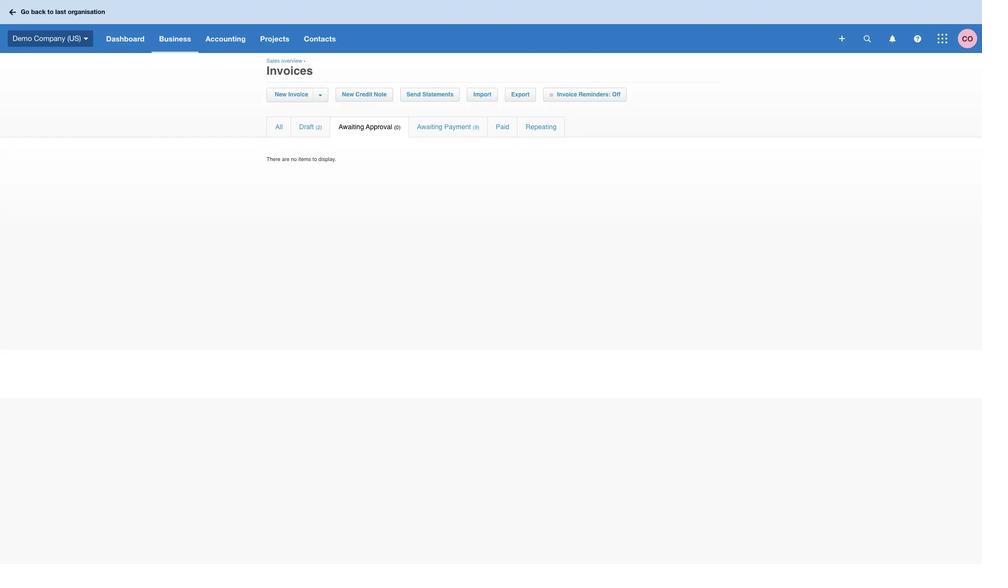 Task type: locate. For each thing, give the bounding box(es) containing it.
0 horizontal spatial invoice
[[288, 91, 308, 98]]

to
[[47, 8, 54, 16], [313, 156, 317, 163]]

0 horizontal spatial to
[[47, 8, 54, 16]]

approval
[[366, 123, 392, 131]]

co button
[[958, 24, 982, 53]]

payment
[[444, 123, 471, 131]]

svg image inside demo company (us) popup button
[[83, 38, 88, 40]]

awaiting left approval
[[339, 123, 364, 131]]

dashboard link
[[99, 24, 152, 53]]

business button
[[152, 24, 198, 53]]

svg image inside go back to last organisation link
[[9, 9, 16, 15]]

display.
[[318, 156, 336, 163]]

invoice left reminders: on the top right
[[557, 91, 577, 98]]

to right items
[[313, 156, 317, 163]]

1 horizontal spatial to
[[313, 156, 317, 163]]

invoices
[[267, 64, 313, 78]]

no
[[291, 156, 297, 163]]

organisation
[[68, 8, 105, 16]]

new invoice link
[[272, 88, 313, 101]]

awaiting left payment
[[417, 123, 442, 131]]

demo company (us)
[[13, 34, 81, 42]]

accounting
[[206, 34, 246, 43]]

new left credit
[[342, 91, 354, 98]]

(2)
[[316, 125, 322, 131]]

to left last at the left top
[[47, 8, 54, 16]]

0 vertical spatial to
[[47, 8, 54, 16]]

new down invoices
[[275, 91, 287, 98]]

0 horizontal spatial awaiting
[[339, 123, 364, 131]]

import
[[473, 91, 491, 98]]

export link
[[505, 88, 535, 101]]

awaiting
[[339, 123, 364, 131], [417, 123, 442, 131]]

company
[[34, 34, 65, 42]]

new
[[275, 91, 287, 98], [342, 91, 354, 98]]

(0)
[[394, 125, 401, 131]]

demo
[[13, 34, 32, 42]]

sales overview › invoices
[[267, 58, 313, 78]]

contacts button
[[297, 24, 343, 53]]

paid
[[496, 123, 509, 131]]

dashboard
[[106, 34, 145, 43]]

new for new credit note
[[342, 91, 354, 98]]

last
[[55, 8, 66, 16]]

import link
[[468, 88, 497, 101]]

0 horizontal spatial new
[[275, 91, 287, 98]]

are
[[282, 156, 290, 163]]

send statements link
[[401, 88, 459, 101]]

export
[[511, 91, 530, 98]]

1 horizontal spatial new
[[342, 91, 354, 98]]

1 horizontal spatial invoice
[[557, 91, 577, 98]]

paid link
[[488, 117, 517, 137]]

invoice reminders:                                  off link
[[544, 88, 626, 101]]

go back to last organisation link
[[6, 4, 111, 21]]

send
[[407, 91, 421, 98]]

projects
[[260, 34, 289, 43]]

2 awaiting from the left
[[417, 123, 442, 131]]

1 awaiting from the left
[[339, 123, 364, 131]]

1 horizontal spatial awaiting
[[417, 123, 442, 131]]

invoice
[[288, 91, 308, 98], [557, 91, 577, 98]]

svg image
[[9, 9, 16, 15], [864, 35, 871, 42], [889, 35, 895, 42], [914, 35, 921, 42], [839, 36, 845, 42], [83, 38, 88, 40]]

draft (2)
[[299, 123, 322, 131]]

invoice reminders:                                  off
[[557, 91, 621, 98]]

invoice down invoices
[[288, 91, 308, 98]]

off
[[612, 91, 621, 98]]

2 new from the left
[[342, 91, 354, 98]]

statements
[[422, 91, 454, 98]]

banner
[[0, 0, 982, 53]]

(9)
[[473, 125, 479, 131]]

awaiting approval (0)
[[339, 123, 401, 131]]

back
[[31, 8, 46, 16]]

1 new from the left
[[275, 91, 287, 98]]



Task type: describe. For each thing, give the bounding box(es) containing it.
go
[[21, 8, 29, 16]]

projects button
[[253, 24, 297, 53]]

repeating link
[[518, 117, 565, 137]]

demo company (us) button
[[0, 24, 99, 53]]

draft
[[299, 123, 314, 131]]

svg image
[[938, 34, 947, 43]]

awaiting payment (9)
[[417, 123, 479, 131]]

sales
[[267, 58, 280, 64]]

awaiting for awaiting approval
[[339, 123, 364, 131]]

credit
[[356, 91, 372, 98]]

business
[[159, 34, 191, 43]]

sales overview link
[[267, 58, 302, 64]]

go back to last organisation
[[21, 8, 105, 16]]

there are no items to display.
[[267, 156, 336, 163]]

›
[[304, 58, 306, 64]]

repeating
[[526, 123, 557, 131]]

2 invoice from the left
[[557, 91, 577, 98]]

new credit note link
[[336, 88, 393, 101]]

contacts
[[304, 34, 336, 43]]

send statements
[[407, 91, 454, 98]]

1 vertical spatial to
[[313, 156, 317, 163]]

accounting button
[[198, 24, 253, 53]]

note
[[374, 91, 387, 98]]

overview
[[281, 58, 302, 64]]

banner containing co
[[0, 0, 982, 53]]

items
[[298, 156, 311, 163]]

1 invoice from the left
[[288, 91, 308, 98]]

to inside go back to last organisation link
[[47, 8, 54, 16]]

new invoice
[[275, 91, 308, 98]]

awaiting for awaiting payment
[[417, 123, 442, 131]]

new for new invoice
[[275, 91, 287, 98]]

all
[[275, 123, 283, 131]]

there
[[267, 156, 280, 163]]

new credit note
[[342, 91, 387, 98]]

all link
[[267, 117, 290, 137]]

(us)
[[67, 34, 81, 42]]

co
[[962, 34, 973, 43]]

reminders:
[[579, 91, 611, 98]]



Task type: vqa. For each thing, say whether or not it's contained in the screenshot.
OWN
no



